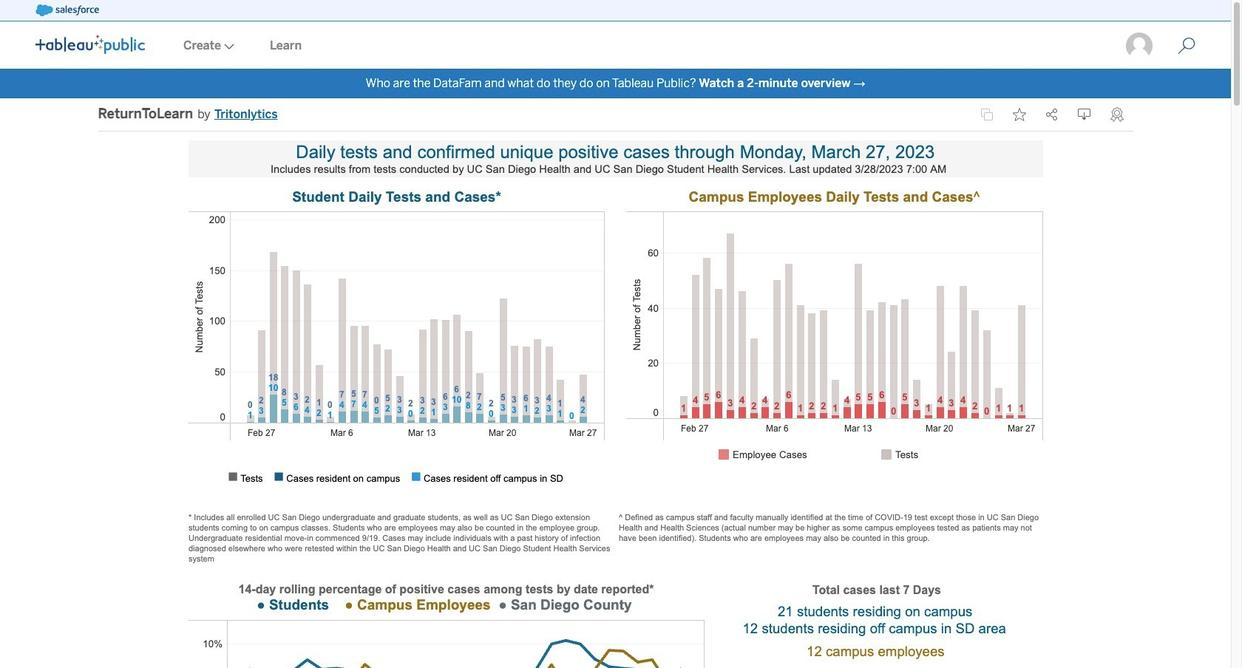 Task type: describe. For each thing, give the bounding box(es) containing it.
salesforce logo image
[[35, 4, 99, 16]]

nominate for viz of the day image
[[1110, 107, 1123, 122]]

go to search image
[[1160, 37, 1213, 55]]



Task type: locate. For each thing, give the bounding box(es) containing it.
logo image
[[35, 35, 145, 54]]

favorite button image
[[1013, 108, 1026, 121]]

tara.schultz image
[[1125, 31, 1154, 61]]

create image
[[221, 44, 234, 50]]

disabled by author image
[[980, 108, 993, 121]]



Task type: vqa. For each thing, say whether or not it's contained in the screenshot.
nominate for viz of the day icon
yes



